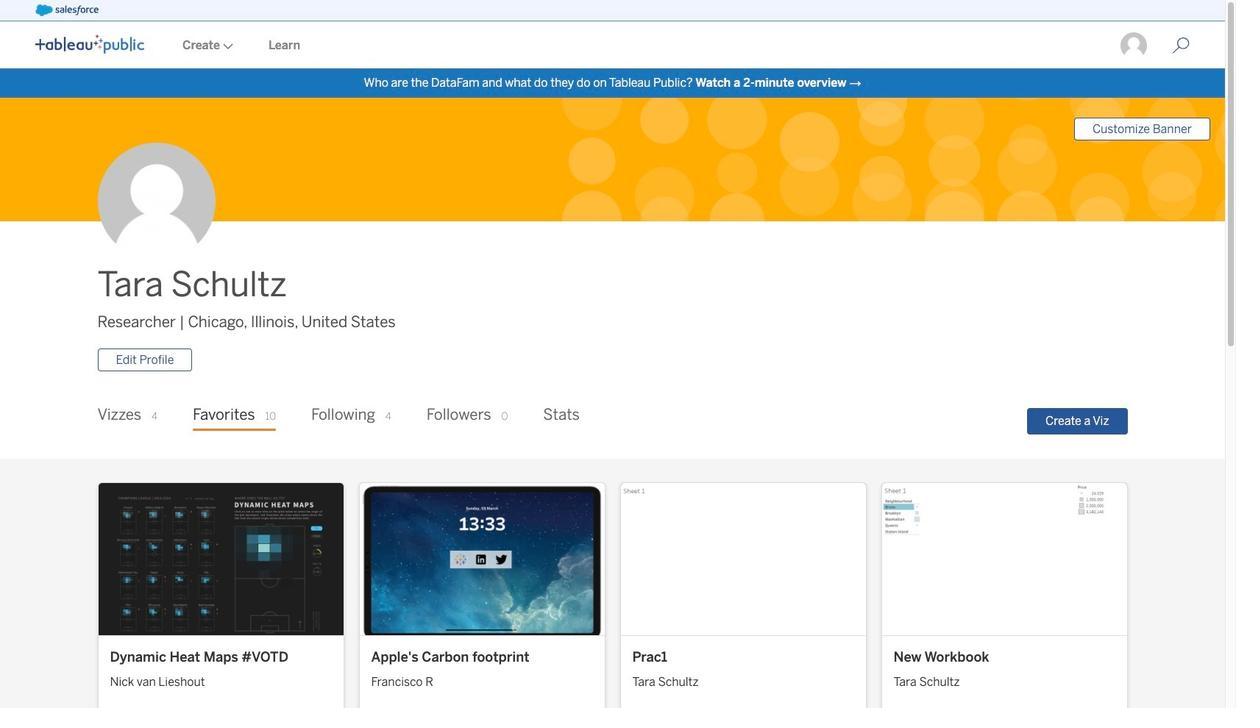 Task type: describe. For each thing, give the bounding box(es) containing it.
salesforce logo image
[[35, 4, 98, 16]]

3 workbook thumbnail image from the left
[[621, 484, 866, 636]]

tara.schultz image
[[1120, 31, 1149, 60]]



Task type: locate. For each thing, give the bounding box(es) containing it.
1 workbook thumbnail image from the left
[[98, 484, 343, 636]]

logo image
[[35, 35, 144, 54]]

create image
[[220, 43, 233, 49]]

2 workbook thumbnail image from the left
[[360, 484, 605, 636]]

workbook thumbnail image
[[98, 484, 343, 636], [360, 484, 605, 636], [621, 484, 866, 636], [882, 484, 1127, 636]]

avatar image
[[98, 143, 215, 261]]

go to search image
[[1155, 37, 1208, 54]]

4 workbook thumbnail image from the left
[[882, 484, 1127, 636]]



Task type: vqa. For each thing, say whether or not it's contained in the screenshot.
the right row group
no



